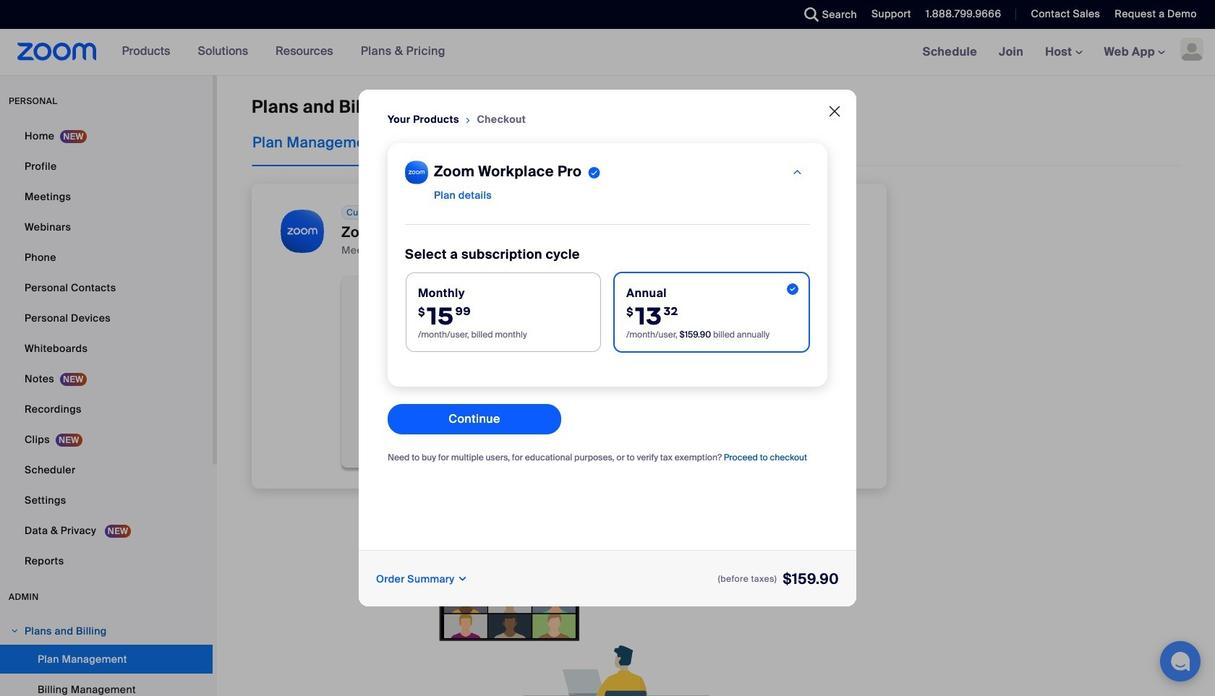 Task type: locate. For each thing, give the bounding box(es) containing it.
menu
[[0, 646, 213, 697]]

main content main content
[[217, 75, 1216, 697]]

ai starsicon image
[[546, 381, 558, 396]]

banner
[[0, 29, 1216, 76]]

check_boxesicon image
[[414, 328, 430, 341], [595, 328, 611, 341], [414, 354, 430, 368], [414, 381, 430, 395], [595, 381, 611, 395]]

meetings navigation
[[912, 29, 1216, 76]]

product information navigation
[[97, 29, 457, 75]]



Task type: vqa. For each thing, say whether or not it's contained in the screenshot.
the bottommost Sign
no



Task type: describe. For each thing, give the bounding box(es) containing it.
personal menu menu
[[0, 122, 213, 578]]

open chat image
[[1171, 652, 1191, 672]]

new tag2icon image
[[436, 381, 470, 396]]

zoom oneicon image
[[281, 210, 324, 253]]



